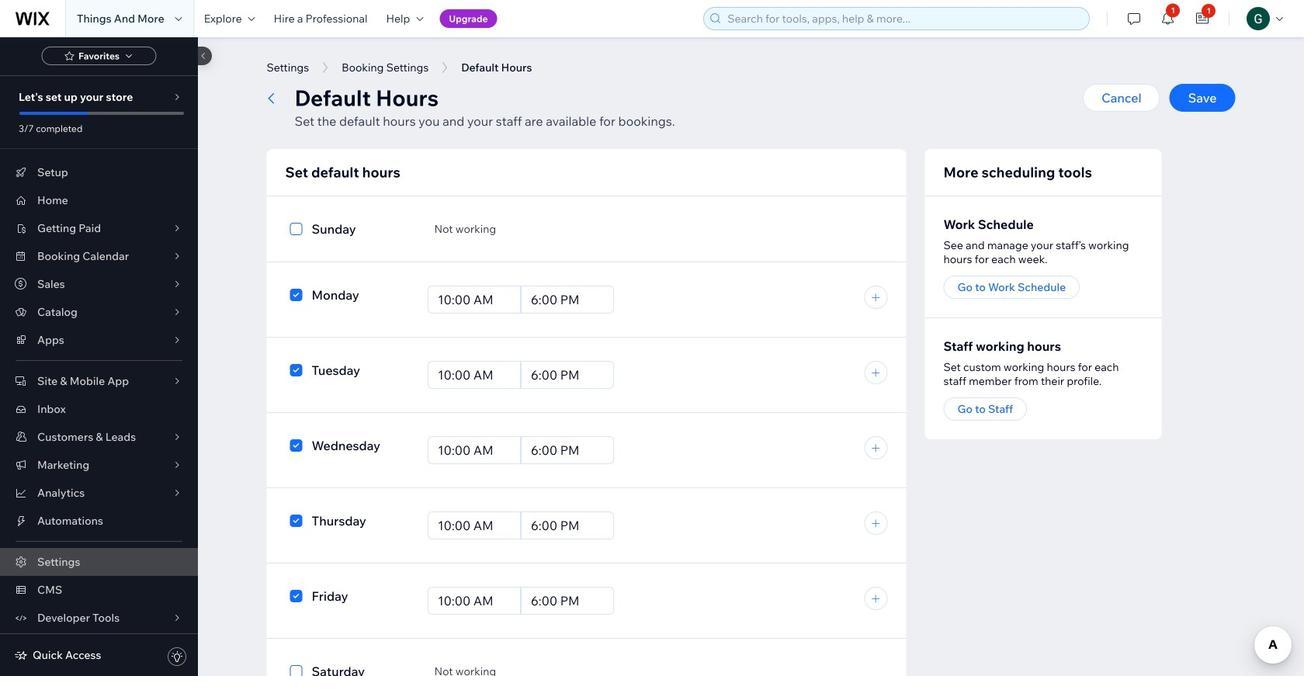 Task type: describe. For each thing, give the bounding box(es) containing it.
Search for tools, apps, help & more... field
[[723, 8, 1085, 30]]

sidebar element
[[0, 37, 212, 676]]



Task type: locate. For each thing, give the bounding box(es) containing it.
None checkbox
[[290, 361, 360, 380], [290, 436, 381, 455], [290, 587, 348, 606], [290, 662, 365, 676], [290, 361, 360, 380], [290, 436, 381, 455], [290, 587, 348, 606], [290, 662, 365, 676]]

None checkbox
[[290, 220, 356, 238], [290, 286, 359, 304], [290, 512, 366, 530], [290, 220, 356, 238], [290, 286, 359, 304], [290, 512, 366, 530]]

None field
[[433, 287, 516, 313], [527, 287, 609, 313], [433, 362, 516, 388], [527, 362, 609, 388], [433, 437, 516, 464], [527, 437, 609, 464], [433, 513, 516, 539], [527, 513, 609, 539], [433, 588, 516, 614], [527, 588, 609, 614], [433, 287, 516, 313], [527, 287, 609, 313], [433, 362, 516, 388], [527, 362, 609, 388], [433, 437, 516, 464], [527, 437, 609, 464], [433, 513, 516, 539], [527, 513, 609, 539], [433, 588, 516, 614], [527, 588, 609, 614]]



Task type: vqa. For each thing, say whether or not it's contained in the screenshot.
field
yes



